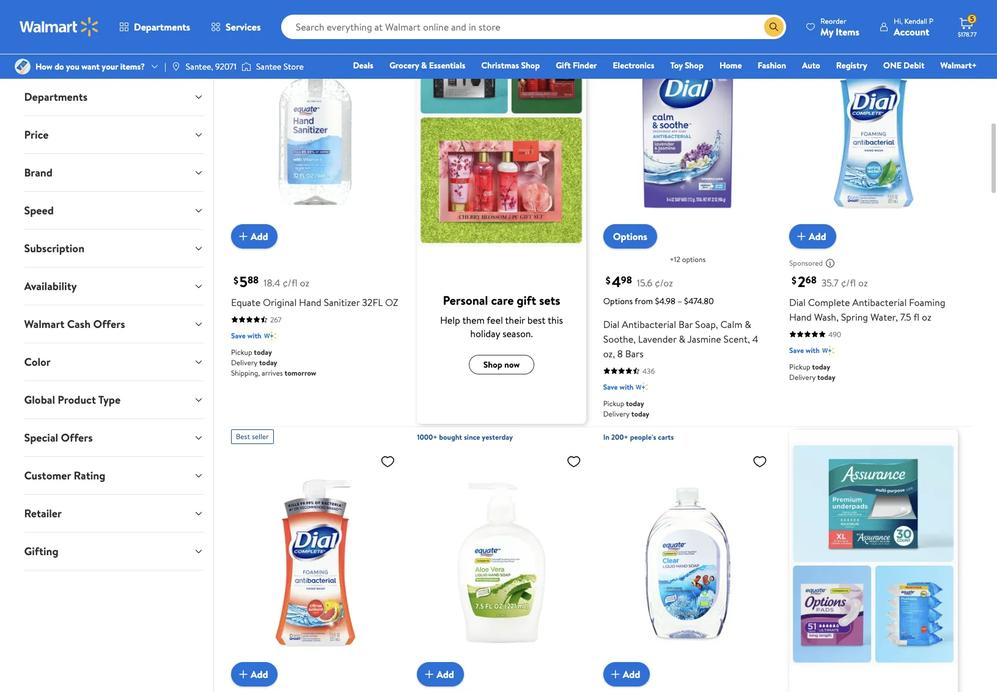 Task type: describe. For each thing, give the bounding box(es) containing it.
35.7
[[822, 276, 839, 290]]

color tab
[[14, 344, 213, 381]]

options inside options link
[[613, 230, 647, 243]]

oz for 5
[[300, 276, 309, 290]]

color button
[[14, 344, 213, 381]]

rating
[[74, 468, 105, 484]]

retailer button
[[14, 495, 213, 533]]

type
[[98, 393, 121, 408]]

them
[[462, 314, 485, 327]]

1 horizontal spatial walmart plus image
[[636, 381, 648, 394]]

with for 5
[[248, 331, 262, 341]]

4 inside dial antibacterial bar soap, calm & soothe, lavender & jasmine scent, 4 oz, 8 bars
[[752, 333, 758, 346]]

sponsored
[[789, 258, 823, 269]]

add to cart image for equate original hand sanitizer 32fl oz image
[[236, 229, 251, 244]]

walmart cash offers tab
[[14, 306, 213, 343]]

save with for 5
[[231, 331, 262, 341]]

christmas
[[481, 59, 519, 72]]

add to cart image for dial complete antibacterial foaming hand wash, citrus sunburst, 7.5 fl oz image
[[236, 668, 251, 683]]

yesterday
[[482, 432, 513, 443]]

toy shop
[[670, 59, 704, 72]]

walmart+
[[941, 59, 977, 72]]

save for 2
[[789, 345, 804, 356]]

$ 2 68 35.7 ¢/fl oz dial complete antibacterial foaming hand wash, spring water, 7.5 fl oz
[[789, 271, 946, 324]]

5 $178.77
[[958, 14, 977, 39]]

retailer tab
[[14, 495, 213, 533]]

incontinence day-savers image
[[789, 442, 958, 667]]

speed button
[[14, 192, 213, 229]]

2
[[798, 271, 806, 292]]

complete
[[808, 296, 850, 309]]

tomorrow
[[285, 368, 316, 378]]

7.5
[[900, 311, 912, 324]]

personal care gift sets image
[[417, 22, 586, 247]]

18.4
[[264, 276, 280, 290]]

subscription
[[24, 241, 84, 256]]

ad disclaimer and feedback for ingridsponsoredproducts image
[[825, 259, 835, 268]]

walmart cash offers button
[[14, 306, 213, 343]]

¢/oz
[[655, 276, 673, 290]]

hand inside $ 5 88 18.4 ¢/fl oz equate original hand sanitizer 32fl oz
[[299, 296, 321, 309]]

soothe,
[[603, 333, 636, 346]]

 image for santee store
[[241, 61, 251, 73]]

grocery
[[389, 59, 419, 72]]

8
[[617, 347, 623, 361]]

oz for 2
[[858, 276, 868, 290]]

add for add to cart icon related to equate original hand sanitizer 32fl oz image
[[251, 230, 268, 243]]

32fl
[[362, 296, 383, 309]]

reorder
[[821, 16, 847, 26]]

bar
[[679, 318, 693, 331]]

add to favorites list, equate aloe vera liquid hand soap with moisturizers, 7.5 fl oz image
[[567, 454, 581, 469]]

walmart image
[[20, 17, 99, 37]]

deals link
[[348, 59, 379, 72]]

Walmart Site-Wide search field
[[281, 15, 786, 39]]

equate original hand sanitizer 32fl oz image
[[231, 11, 400, 239]]

best seller
[[236, 432, 269, 442]]

equate aloe vera liquid hand soap with moisturizers, 7.5 fl oz image
[[417, 449, 586, 678]]

availability tab
[[14, 268, 213, 305]]

1000+
[[417, 432, 437, 443]]

¢/fl for 5
[[283, 276, 298, 290]]

add to favorites list, dial complete antibacterial foaming hand wash, spring water, 7.5 fl oz image
[[939, 15, 953, 31]]

gift
[[556, 59, 571, 72]]

add to favorites list, equate original hand sanitizer 32fl oz image
[[380, 15, 395, 31]]

in
[[603, 432, 609, 443]]

global
[[24, 393, 55, 408]]

auto
[[802, 59, 820, 72]]

items?
[[120, 61, 145, 73]]

grocery & essentials
[[389, 59, 466, 72]]

brand
[[24, 165, 53, 180]]

add button for equate clear liquid hand soap, 50 fl oz image at the right of the page
[[603, 663, 650, 688]]

customer rating button
[[14, 457, 213, 495]]

departments button
[[14, 78, 213, 116]]

dial inside dial antibacterial bar soap, calm & soothe, lavender & jasmine scent, 4 oz, 8 bars
[[603, 318, 620, 331]]

gift finder
[[556, 59, 597, 72]]

add for equate clear liquid hand soap, 50 fl oz image at the right of the page add to cart icon
[[623, 668, 640, 682]]

$4.98
[[655, 295, 675, 307]]

special
[[24, 430, 58, 446]]

bought
[[439, 432, 462, 443]]

departments button
[[109, 12, 201, 42]]

Search search field
[[281, 15, 786, 39]]

2 horizontal spatial oz
[[922, 311, 932, 324]]

account
[[894, 25, 929, 38]]

1000+ bought since yesterday
[[417, 432, 513, 443]]

¢/fl for 2
[[841, 276, 856, 290]]

88
[[248, 274, 259, 287]]

people's
[[630, 432, 656, 443]]

personal care gift sets help them feel their best this holiday season.
[[440, 292, 563, 340]]

brand button
[[14, 154, 213, 191]]

seller
[[252, 432, 269, 442]]

$ for 5
[[233, 274, 238, 287]]

you
[[66, 61, 79, 73]]

sanitizer
[[324, 296, 360, 309]]

scent,
[[724, 333, 750, 346]]

add to cart image for dial complete antibacterial foaming hand wash, spring water, 7.5 fl oz image
[[794, 229, 809, 244]]

services button
[[201, 12, 271, 42]]

dial antibacterial bar soap, calm & soothe, lavender & jasmine scent, 4 oz, 8 bars image
[[603, 11, 772, 239]]

equate clear liquid hand soap, 50 fl oz image
[[603, 449, 772, 678]]

your
[[102, 61, 118, 73]]

antibacterial inside $ 2 68 35.7 ¢/fl oz dial complete antibacterial foaming hand wash, spring water, 7.5 fl oz
[[853, 296, 907, 309]]

save with for 2
[[789, 345, 820, 356]]

pickup today delivery today shipping, arrives tomorrow
[[231, 347, 316, 378]]

walmart cash offers
[[24, 317, 125, 332]]

deals
[[353, 59, 374, 72]]

best
[[236, 432, 250, 442]]

wash,
[[814, 311, 839, 324]]

speed tab
[[14, 192, 213, 229]]

lavender
[[638, 333, 677, 346]]

color
[[24, 355, 51, 370]]

help
[[440, 314, 460, 327]]

5 inside the 5 $178.77
[[970, 14, 974, 24]]

equate
[[231, 296, 261, 309]]

retailer
[[24, 506, 62, 522]]

92071
[[215, 61, 237, 73]]

add button for dial complete antibacterial foaming hand wash, citrus sunburst, 7.5 fl oz image
[[231, 663, 278, 688]]

2 vertical spatial save
[[603, 382, 618, 392]]

–
[[678, 295, 682, 307]]

registry link
[[831, 59, 873, 72]]

$ for 4
[[606, 274, 611, 287]]

save for 5
[[231, 331, 246, 341]]

add for add to cart image related to dial complete antibacterial foaming hand wash, spring water, 7.5 fl oz image
[[809, 230, 826, 243]]

p
[[929, 16, 934, 26]]

registry
[[836, 59, 867, 72]]

dial complete antibacterial foaming hand wash, spring water, 7.5 fl oz image
[[789, 11, 958, 239]]

finder
[[573, 59, 597, 72]]

since
[[464, 432, 480, 443]]

options
[[682, 254, 706, 265]]

oz
[[385, 296, 398, 309]]

home link
[[714, 59, 748, 72]]

grocery & essentials link
[[384, 59, 471, 72]]

2 vertical spatial save with
[[603, 382, 634, 392]]

$474.80
[[684, 295, 714, 307]]

departments inside dropdown button
[[24, 89, 87, 105]]

1 vertical spatial pickup
[[789, 362, 811, 372]]



Task type: vqa. For each thing, say whether or not it's contained in the screenshot.
Brand dropdown button
yes



Task type: locate. For each thing, give the bounding box(es) containing it.
0 horizontal spatial offers
[[61, 430, 93, 446]]

antibacterial up the water,
[[853, 296, 907, 309]]

my
[[821, 25, 834, 38]]

add button for dial complete antibacterial foaming hand wash, spring water, 7.5 fl oz image
[[789, 224, 836, 249]]

1 horizontal spatial with
[[620, 382, 634, 392]]

add to cart image for equate clear liquid hand soap, 50 fl oz image at the right of the page
[[608, 668, 623, 683]]

& right grocery
[[421, 59, 427, 72]]

2 vertical spatial with
[[620, 382, 634, 392]]

items
[[836, 25, 860, 38]]

0 horizontal spatial with
[[248, 331, 262, 341]]

fashion
[[758, 59, 786, 72]]

debit
[[904, 59, 925, 72]]

0 vertical spatial 5
[[970, 14, 974, 24]]

2 ¢/fl from the left
[[841, 276, 856, 290]]

267
[[270, 315, 282, 325]]

options up 98
[[613, 230, 647, 243]]

shop for toy shop
[[685, 59, 704, 72]]

christmas shop link
[[476, 59, 545, 72]]

1 horizontal spatial save
[[603, 382, 618, 392]]

1 ¢/fl from the left
[[283, 276, 298, 290]]

subscription button
[[14, 230, 213, 267]]

0 horizontal spatial save with
[[231, 331, 262, 341]]

4
[[612, 271, 621, 292], [752, 333, 758, 346]]

$ inside $ 4 98 15.6 ¢/oz options from $4.98 – $474.80
[[606, 274, 611, 287]]

2 horizontal spatial $
[[792, 274, 797, 287]]

5 up $178.77
[[970, 14, 974, 24]]

add button for equate original hand sanitizer 32fl oz image
[[231, 224, 278, 249]]

offers inside 'tab'
[[61, 430, 93, 446]]

save with left walmart plus icon
[[789, 345, 820, 356]]

add to cart image for equate aloe vera liquid hand soap with moisturizers, 7.5 fl oz image
[[422, 668, 437, 683]]

dial complete antibacterial foaming hand wash, citrus sunburst, 7.5 fl oz image
[[231, 449, 400, 678]]

1 horizontal spatial add to cart image
[[422, 668, 437, 683]]

2 horizontal spatial add to cart image
[[794, 229, 809, 244]]

reorder my items
[[821, 16, 860, 38]]

 image
[[15, 59, 31, 75], [241, 61, 251, 73]]

christmas shop
[[481, 59, 540, 72]]

save down equate
[[231, 331, 246, 341]]

departments
[[134, 20, 190, 34], [24, 89, 87, 105]]

$ left 88
[[233, 274, 238, 287]]

1 vertical spatial delivery
[[789, 372, 816, 383]]

search icon image
[[769, 22, 779, 32]]

best
[[527, 314, 546, 327]]

special offers tab
[[14, 419, 213, 457]]

1 shop from the left
[[521, 59, 540, 72]]

0 horizontal spatial hand
[[299, 296, 321, 309]]

oz right fl on the top right of page
[[922, 311, 932, 324]]

0 horizontal spatial oz
[[300, 276, 309, 290]]

season.
[[503, 327, 533, 340]]

jasmine
[[688, 333, 721, 346]]

& down bar
[[679, 333, 686, 346]]

1 horizontal spatial pickup
[[603, 399, 624, 409]]

add to favorites list, dial complete antibacterial foaming hand wash, citrus sunburst, 7.5 fl oz image
[[380, 454, 395, 469]]

1 vertical spatial dial
[[603, 318, 620, 331]]

departments up |
[[134, 20, 190, 34]]

490
[[829, 329, 841, 340]]

0 horizontal spatial departments
[[24, 89, 87, 105]]

0 horizontal spatial &
[[421, 59, 427, 72]]

2 horizontal spatial with
[[806, 345, 820, 356]]

$
[[233, 274, 238, 287], [606, 274, 611, 287], [792, 274, 797, 287]]

options down 98
[[603, 295, 633, 307]]

add for equate aloe vera liquid hand soap with moisturizers, 7.5 fl oz image's add to cart image
[[437, 668, 454, 682]]

hand left wash,
[[789, 311, 812, 324]]

5
[[970, 14, 974, 24], [240, 271, 248, 292]]

home
[[720, 59, 742, 72]]

1 horizontal spatial departments
[[134, 20, 190, 34]]

5 inside $ 5 88 18.4 ¢/fl oz equate original hand sanitizer 32fl oz
[[240, 271, 248, 292]]

0 horizontal spatial pickup today delivery today
[[603, 399, 650, 419]]

customer rating
[[24, 468, 105, 484]]

&
[[421, 59, 427, 72], [745, 318, 751, 331], [679, 333, 686, 346]]

soap,
[[695, 318, 718, 331]]

0 horizontal spatial antibacterial
[[622, 318, 676, 331]]

auto link
[[797, 59, 826, 72]]

0 vertical spatial save with
[[231, 331, 262, 341]]

¢/fl inside $ 5 88 18.4 ¢/fl oz equate original hand sanitizer 32fl oz
[[283, 276, 298, 290]]

1 horizontal spatial antibacterial
[[853, 296, 907, 309]]

add to favorites list, dial antibacterial bar soap, calm & soothe, lavender & jasmine scent, 4 oz, 8 bars image
[[753, 15, 767, 31]]

1 horizontal spatial offers
[[93, 317, 125, 332]]

today
[[254, 347, 272, 358], [259, 358, 277, 368], [812, 362, 830, 372], [818, 372, 836, 383], [626, 399, 644, 409], [631, 409, 650, 419]]

offers right cash
[[93, 317, 125, 332]]

departments tab
[[14, 78, 213, 116]]

1 vertical spatial save with
[[789, 345, 820, 356]]

0 vertical spatial 4
[[612, 271, 621, 292]]

from
[[635, 295, 653, 307]]

0 vertical spatial delivery
[[231, 358, 257, 368]]

dial down 2
[[789, 296, 806, 309]]

spring
[[841, 311, 868, 324]]

1 vertical spatial add to cart image
[[608, 668, 623, 683]]

this
[[548, 314, 563, 327]]

departments down do
[[24, 89, 87, 105]]

subscription tab
[[14, 230, 213, 267]]

1 vertical spatial hand
[[789, 311, 812, 324]]

with for 2
[[806, 345, 820, 356]]

oz right 35.7
[[858, 276, 868, 290]]

toy
[[670, 59, 683, 72]]

1 horizontal spatial 4
[[752, 333, 758, 346]]

1 horizontal spatial delivery
[[603, 409, 630, 419]]

with
[[248, 331, 262, 341], [806, 345, 820, 356], [620, 382, 634, 392]]

0 horizontal spatial walmart plus image
[[264, 330, 276, 342]]

$ inside $ 5 88 18.4 ¢/fl oz equate original hand sanitizer 32fl oz
[[233, 274, 238, 287]]

2 horizontal spatial save
[[789, 345, 804, 356]]

add button for equate aloe vera liquid hand soap with moisturizers, 7.5 fl oz image
[[417, 663, 464, 688]]

electronics link
[[607, 59, 660, 72]]

add to cart image
[[236, 229, 251, 244], [608, 668, 623, 683]]

product
[[58, 393, 96, 408]]

2 horizontal spatial save with
[[789, 345, 820, 356]]

hand right the original
[[299, 296, 321, 309]]

1 horizontal spatial 5
[[970, 14, 974, 24]]

add to favorites list, equate clear liquid hand soap, 50 fl oz image
[[753, 454, 767, 469]]

0 vertical spatial walmart plus image
[[264, 330, 276, 342]]

2 shop from the left
[[685, 59, 704, 72]]

4 inside $ 4 98 15.6 ¢/oz options from $4.98 – $474.80
[[612, 271, 621, 292]]

add button
[[231, 224, 278, 249], [789, 224, 836, 249], [231, 663, 278, 688], [417, 663, 464, 688], [603, 663, 650, 688]]

5 up equate
[[240, 271, 248, 292]]

1 horizontal spatial  image
[[241, 61, 251, 73]]

speed
[[24, 203, 54, 218]]

global product type button
[[14, 382, 213, 419]]

pickup today delivery today down walmart plus icon
[[789, 362, 836, 383]]

care
[[491, 292, 514, 309]]

antibacterial up lavender
[[622, 318, 676, 331]]

0 vertical spatial hand
[[299, 296, 321, 309]]

add for add to cart image for dial complete antibacterial foaming hand wash, citrus sunburst, 7.5 fl oz image
[[251, 668, 268, 682]]

save with down 8
[[603, 382, 634, 392]]

shop for christmas shop
[[521, 59, 540, 72]]

with left walmart plus icon
[[806, 345, 820, 356]]

save with down equate
[[231, 331, 262, 341]]

shop right toy
[[685, 59, 704, 72]]

1 horizontal spatial add to cart image
[[608, 668, 623, 683]]

availability
[[24, 279, 77, 294]]

 image for how do you want your items?
[[15, 59, 31, 75]]

0 horizontal spatial shop
[[521, 59, 540, 72]]

dial up soothe,
[[603, 318, 620, 331]]

options
[[613, 230, 647, 243], [603, 295, 633, 307]]

1 vertical spatial save
[[789, 345, 804, 356]]

walmart plus image down 436
[[636, 381, 648, 394]]

cash
[[67, 317, 91, 332]]

dial inside $ 2 68 35.7 ¢/fl oz dial complete antibacterial foaming hand wash, spring water, 7.5 fl oz
[[789, 296, 806, 309]]

special offers
[[24, 430, 93, 446]]

¢/fl inside $ 2 68 35.7 ¢/fl oz dial complete antibacterial foaming hand wash, spring water, 7.5 fl oz
[[841, 276, 856, 290]]

their
[[505, 314, 525, 327]]

oz right 18.4
[[300, 276, 309, 290]]

1 horizontal spatial $
[[606, 274, 611, 287]]

personal
[[443, 292, 488, 309]]

with up pickup today delivery today shipping, arrives tomorrow
[[248, 331, 262, 341]]

antibacterial inside dial antibacterial bar soap, calm & soothe, lavender & jasmine scent, 4 oz, 8 bars
[[622, 318, 676, 331]]

water,
[[871, 311, 898, 324]]

1 $ from the left
[[233, 274, 238, 287]]

customer rating tab
[[14, 457, 213, 495]]

1 vertical spatial antibacterial
[[622, 318, 676, 331]]

original
[[263, 296, 297, 309]]

2 horizontal spatial &
[[745, 318, 751, 331]]

1 vertical spatial departments
[[24, 89, 87, 105]]

0 vertical spatial departments
[[134, 20, 190, 34]]

oz inside $ 5 88 18.4 ¢/fl oz equate original hand sanitizer 32fl oz
[[300, 276, 309, 290]]

$ left 98
[[606, 274, 611, 287]]

pickup today delivery today up the 200+
[[603, 399, 650, 419]]

delivery inside pickup today delivery today shipping, arrives tomorrow
[[231, 358, 257, 368]]

4 right 'scent,'
[[752, 333, 758, 346]]

calm
[[721, 318, 743, 331]]

15.6
[[637, 276, 653, 290]]

0 vertical spatial offers
[[93, 317, 125, 332]]

2 $ from the left
[[606, 274, 611, 287]]

gifting button
[[14, 533, 213, 570]]

bars
[[625, 347, 644, 361]]

$ inside $ 2 68 35.7 ¢/fl oz dial complete antibacterial foaming hand wash, spring water, 7.5 fl oz
[[792, 274, 797, 287]]

gifting tab
[[14, 533, 213, 570]]

walmart plus image
[[264, 330, 276, 342], [636, 381, 648, 394]]

offers inside tab
[[93, 317, 125, 332]]

0 vertical spatial save
[[231, 331, 246, 341]]

1 horizontal spatial oz
[[858, 276, 868, 290]]

gift finder link
[[550, 59, 603, 72]]

0 horizontal spatial add to cart image
[[236, 229, 251, 244]]

0 horizontal spatial delivery
[[231, 358, 257, 368]]

& right calm
[[745, 318, 751, 331]]

do
[[55, 61, 64, 73]]

+12
[[670, 254, 680, 265]]

2 horizontal spatial pickup
[[789, 362, 811, 372]]

0 vertical spatial &
[[421, 59, 427, 72]]

1 vertical spatial 5
[[240, 271, 248, 292]]

0 horizontal spatial add to cart image
[[236, 668, 251, 683]]

0 vertical spatial options
[[613, 230, 647, 243]]

 image
[[171, 62, 181, 72]]

pickup inside pickup today delivery today shipping, arrives tomorrow
[[231, 347, 252, 358]]

1 horizontal spatial ¢/fl
[[841, 276, 856, 290]]

0 horizontal spatial ¢/fl
[[283, 276, 298, 290]]

store
[[284, 61, 304, 73]]

1 vertical spatial &
[[745, 318, 751, 331]]

1 horizontal spatial dial
[[789, 296, 806, 309]]

1 horizontal spatial save with
[[603, 382, 634, 392]]

options inside $ 4 98 15.6 ¢/oz options from $4.98 – $474.80
[[603, 295, 633, 307]]

customer
[[24, 468, 71, 484]]

0 vertical spatial add to cart image
[[236, 229, 251, 244]]

0 vertical spatial antibacterial
[[853, 296, 907, 309]]

options link
[[603, 224, 657, 249]]

brand tab
[[14, 154, 213, 191]]

¢/fl right 18.4
[[283, 276, 298, 290]]

1 horizontal spatial hand
[[789, 311, 812, 324]]

1 horizontal spatial &
[[679, 333, 686, 346]]

3 $ from the left
[[792, 274, 797, 287]]

santee store
[[256, 61, 304, 73]]

0 vertical spatial with
[[248, 331, 262, 341]]

2 horizontal spatial delivery
[[789, 372, 816, 383]]

with down 8
[[620, 382, 634, 392]]

2 vertical spatial &
[[679, 333, 686, 346]]

toy shop link
[[665, 59, 709, 72]]

0 horizontal spatial dial
[[603, 318, 620, 331]]

0 vertical spatial pickup today delivery today
[[789, 362, 836, 383]]

0 vertical spatial pickup
[[231, 347, 252, 358]]

1 vertical spatial with
[[806, 345, 820, 356]]

gifting
[[24, 544, 58, 559]]

offers right special
[[61, 430, 93, 446]]

save left walmart plus icon
[[789, 345, 804, 356]]

0 horizontal spatial save
[[231, 331, 246, 341]]

fashion link
[[752, 59, 792, 72]]

2 vertical spatial delivery
[[603, 409, 630, 419]]

save down "oz,"
[[603, 382, 618, 392]]

save with
[[231, 331, 262, 341], [789, 345, 820, 356], [603, 382, 634, 392]]

1 vertical spatial options
[[603, 295, 633, 307]]

0 horizontal spatial pickup
[[231, 347, 252, 358]]

0 horizontal spatial $
[[233, 274, 238, 287]]

4 left 15.6
[[612, 271, 621, 292]]

98
[[621, 274, 632, 287]]

how
[[35, 61, 52, 73]]

 image left how on the left
[[15, 59, 31, 75]]

price button
[[14, 116, 213, 153]]

gift
[[517, 292, 536, 309]]

hand inside $ 2 68 35.7 ¢/fl oz dial complete antibacterial foaming hand wash, spring water, 7.5 fl oz
[[789, 311, 812, 324]]

availability button
[[14, 268, 213, 305]]

1 horizontal spatial pickup today delivery today
[[789, 362, 836, 383]]

0 vertical spatial dial
[[789, 296, 806, 309]]

departments inside popup button
[[134, 20, 190, 34]]

0 horizontal spatial 4
[[612, 271, 621, 292]]

$ for 2
[[792, 274, 797, 287]]

oz
[[300, 276, 309, 290], [858, 276, 868, 290], [922, 311, 932, 324]]

1 vertical spatial walmart plus image
[[636, 381, 648, 394]]

1 vertical spatial pickup today delivery today
[[603, 399, 650, 419]]

add to cart image
[[794, 229, 809, 244], [236, 668, 251, 683], [422, 668, 437, 683]]

holiday
[[470, 327, 500, 340]]

$ 4 98 15.6 ¢/oz options from $4.98 – $474.80
[[603, 271, 714, 307]]

1 horizontal spatial shop
[[685, 59, 704, 72]]

+12 options
[[670, 254, 706, 265]]

hi,
[[894, 16, 903, 26]]

$ left 2
[[792, 274, 797, 287]]

0 horizontal spatial  image
[[15, 59, 31, 75]]

 image right "92071"
[[241, 61, 251, 73]]

|
[[164, 61, 166, 73]]

walmart plus image down "267"
[[264, 330, 276, 342]]

¢/fl right 35.7
[[841, 276, 856, 290]]

1 vertical spatial offers
[[61, 430, 93, 446]]

how do you want your items?
[[35, 61, 145, 73]]

price tab
[[14, 116, 213, 153]]

global product type tab
[[14, 382, 213, 419]]

shop right christmas
[[521, 59, 540, 72]]

0 horizontal spatial 5
[[240, 271, 248, 292]]

2 vertical spatial pickup
[[603, 399, 624, 409]]

1 vertical spatial 4
[[752, 333, 758, 346]]

walmart plus image
[[822, 345, 835, 357]]

in 200+ people's carts
[[603, 432, 674, 443]]



